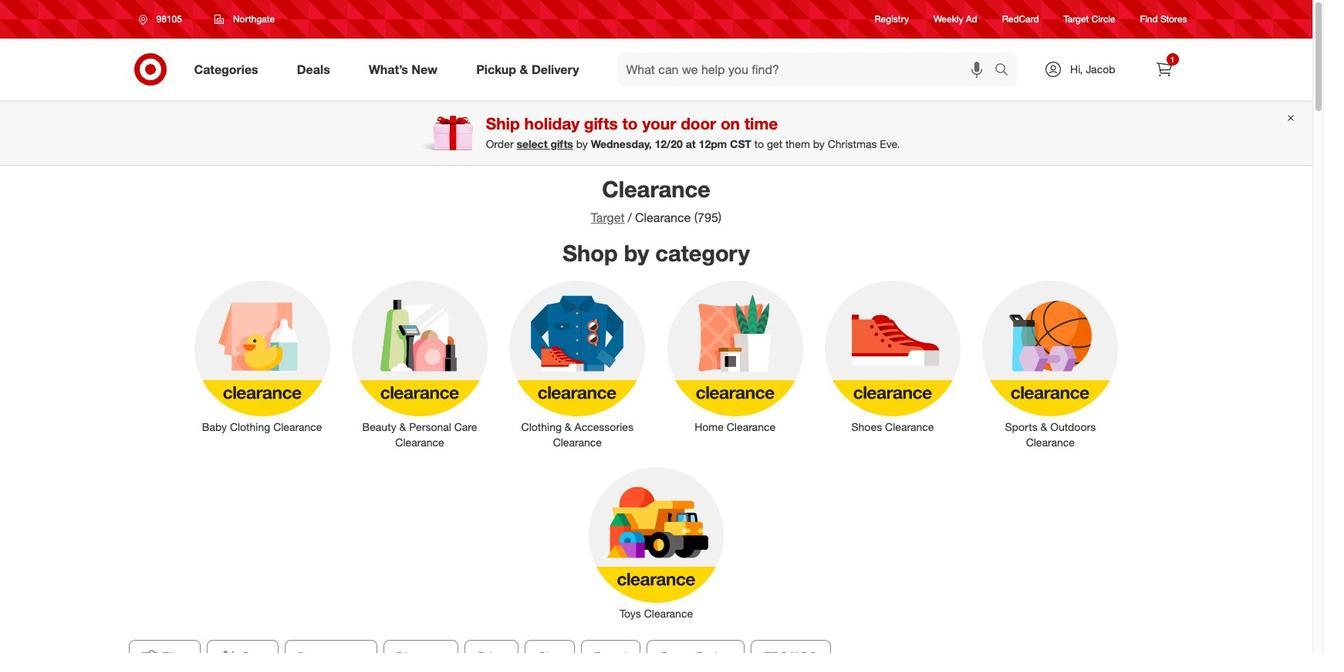 Task type: vqa. For each thing, say whether or not it's contained in the screenshot.
ADD TO CART for Adult
no



Task type: describe. For each thing, give the bounding box(es) containing it.
clearance inside 'beauty & personal care clearance'
[[395, 436, 444, 449]]

circle
[[1092, 13, 1116, 25]]

clearance inside sports & outdoors clearance
[[1026, 436, 1075, 449]]

clearance inside clothing & accessories clearance
[[553, 436, 602, 449]]

beauty & personal care clearance
[[362, 421, 477, 449]]

shoes clearance
[[852, 421, 934, 434]]

order
[[486, 137, 514, 150]]

sports
[[1005, 421, 1038, 434]]

ship
[[486, 114, 520, 134]]

pickup & delivery link
[[463, 52, 599, 86]]

0 vertical spatial target
[[1064, 13, 1089, 25]]

northgate button
[[204, 5, 285, 33]]

toys clearance
[[620, 608, 693, 621]]

sports & outdoors clearance link
[[972, 278, 1129, 451]]

at
[[686, 137, 696, 150]]

wednesday,
[[591, 137, 652, 150]]

shoes clearance link
[[814, 278, 972, 435]]

search button
[[988, 52, 1025, 90]]

target circle
[[1064, 13, 1116, 25]]

1 horizontal spatial by
[[624, 239, 649, 267]]

shoes
[[852, 421, 882, 434]]

christmas
[[828, 137, 877, 150]]

select
[[517, 137, 548, 150]]

ad
[[966, 13, 978, 25]]

weekly ad link
[[934, 13, 978, 26]]

accessories
[[575, 421, 634, 434]]

find stores
[[1140, 13, 1187, 25]]

98105 button
[[129, 5, 198, 33]]

toys
[[620, 608, 641, 621]]

clothing & accessories clearance
[[521, 421, 634, 449]]

1 vertical spatial to
[[755, 137, 764, 150]]

deals
[[297, 61, 330, 77]]

pickup
[[476, 61, 516, 77]]

1 vertical spatial gifts
[[551, 137, 573, 150]]

& for clothing
[[565, 421, 572, 434]]

& for beauty
[[399, 421, 406, 434]]

(795)
[[694, 210, 722, 225]]

redcard
[[1002, 13, 1039, 25]]

12/20
[[655, 137, 683, 150]]

home clearance link
[[656, 278, 814, 435]]

stores
[[1161, 13, 1187, 25]]

hi, jacob
[[1070, 63, 1116, 76]]

on
[[721, 114, 740, 134]]

1 horizontal spatial gifts
[[584, 114, 618, 134]]

clearance target / clearance (795)
[[591, 175, 722, 225]]

& for pickup
[[520, 61, 528, 77]]

toys clearance link
[[578, 465, 735, 622]]

1 link
[[1147, 52, 1181, 86]]

baby clothing clearance
[[202, 421, 322, 434]]

cst
[[730, 137, 752, 150]]

them
[[786, 137, 810, 150]]



Task type: locate. For each thing, give the bounding box(es) containing it.
target link
[[591, 210, 625, 225]]

What can we help you find? suggestions appear below search field
[[617, 52, 999, 86]]

gifts
[[584, 114, 618, 134], [551, 137, 573, 150]]

target circle link
[[1064, 13, 1116, 26]]

find stores link
[[1140, 13, 1187, 26]]

categories link
[[181, 52, 278, 86]]

personal
[[409, 421, 451, 434]]

gifts up "wednesday,"
[[584, 114, 618, 134]]

0 horizontal spatial to
[[622, 114, 638, 134]]

1 horizontal spatial target
[[1064, 13, 1089, 25]]

by down "/"
[[624, 239, 649, 267]]

& inside 'beauty & personal care clearance'
[[399, 421, 406, 434]]

outdoors
[[1051, 421, 1096, 434]]

1 clothing from the left
[[230, 421, 270, 434]]

clothing & accessories clearance link
[[499, 278, 656, 451]]

get
[[767, 137, 783, 150]]

ship holiday gifts to your door on time order select gifts by wednesday, 12/20 at 12pm cst to get them by christmas eve.
[[486, 114, 900, 150]]

0 horizontal spatial target
[[591, 210, 625, 225]]

clothing left accessories
[[521, 421, 562, 434]]

what's new link
[[356, 52, 457, 86]]

1 vertical spatial target
[[591, 210, 625, 225]]

door
[[681, 114, 716, 134]]

search
[[988, 63, 1025, 78]]

12pm
[[699, 137, 727, 150]]

clothing
[[230, 421, 270, 434], [521, 421, 562, 434]]

& right pickup
[[520, 61, 528, 77]]

sports & outdoors clearance
[[1005, 421, 1096, 449]]

holiday
[[524, 114, 580, 134]]

by right "them"
[[813, 137, 825, 150]]

& inside sports & outdoors clearance
[[1041, 421, 1048, 434]]

& right beauty on the left bottom
[[399, 421, 406, 434]]

find
[[1140, 13, 1158, 25]]

northgate
[[233, 13, 275, 25]]

gifts down the holiday
[[551, 137, 573, 150]]

new
[[412, 61, 438, 77]]

registry
[[875, 13, 909, 25]]

/
[[628, 210, 632, 225]]

target left circle
[[1064, 13, 1089, 25]]

clearance
[[602, 175, 711, 203], [635, 210, 691, 225], [273, 421, 322, 434], [727, 421, 776, 434], [885, 421, 934, 434], [395, 436, 444, 449], [553, 436, 602, 449], [1026, 436, 1075, 449], [644, 608, 693, 621]]

eve.
[[880, 137, 900, 150]]

& right sports
[[1041, 421, 1048, 434]]

clothing inside clothing & accessories clearance
[[521, 421, 562, 434]]

shop by category
[[563, 239, 750, 267]]

deals link
[[284, 52, 349, 86]]

what's new
[[369, 61, 438, 77]]

0 vertical spatial to
[[622, 114, 638, 134]]

delivery
[[532, 61, 579, 77]]

& left accessories
[[565, 421, 572, 434]]

by
[[576, 137, 588, 150], [813, 137, 825, 150], [624, 239, 649, 267]]

1 horizontal spatial clothing
[[521, 421, 562, 434]]

& for sports
[[1041, 421, 1048, 434]]

weekly ad
[[934, 13, 978, 25]]

home
[[695, 421, 724, 434]]

0 horizontal spatial clothing
[[230, 421, 270, 434]]

0 vertical spatial gifts
[[584, 114, 618, 134]]

1 horizontal spatial to
[[755, 137, 764, 150]]

registry link
[[875, 13, 909, 26]]

target
[[1064, 13, 1089, 25], [591, 210, 625, 225]]

to left get
[[755, 137, 764, 150]]

to
[[622, 114, 638, 134], [755, 137, 764, 150]]

by down the holiday
[[576, 137, 588, 150]]

0 horizontal spatial by
[[576, 137, 588, 150]]

beauty
[[362, 421, 396, 434]]

care
[[454, 421, 477, 434]]

&
[[520, 61, 528, 77], [399, 421, 406, 434], [565, 421, 572, 434], [1041, 421, 1048, 434]]

hi,
[[1070, 63, 1083, 76]]

baby
[[202, 421, 227, 434]]

clothing right "baby"
[[230, 421, 270, 434]]

redcard link
[[1002, 13, 1039, 26]]

shop
[[563, 239, 618, 267]]

target inside clearance target / clearance (795)
[[591, 210, 625, 225]]

0 horizontal spatial gifts
[[551, 137, 573, 150]]

what's
[[369, 61, 408, 77]]

2 clothing from the left
[[521, 421, 562, 434]]

baby clothing clearance link
[[183, 278, 341, 435]]

target left "/"
[[591, 210, 625, 225]]

1
[[1171, 55, 1175, 64]]

pickup & delivery
[[476, 61, 579, 77]]

your
[[642, 114, 676, 134]]

time
[[745, 114, 778, 134]]

home clearance
[[695, 421, 776, 434]]

98105
[[156, 13, 182, 25]]

beauty & personal care clearance link
[[341, 278, 499, 451]]

jacob
[[1086, 63, 1116, 76]]

2 horizontal spatial by
[[813, 137, 825, 150]]

categories
[[194, 61, 258, 77]]

& inside clothing & accessories clearance
[[565, 421, 572, 434]]

to up "wednesday,"
[[622, 114, 638, 134]]

category
[[655, 239, 750, 267]]

weekly
[[934, 13, 964, 25]]



